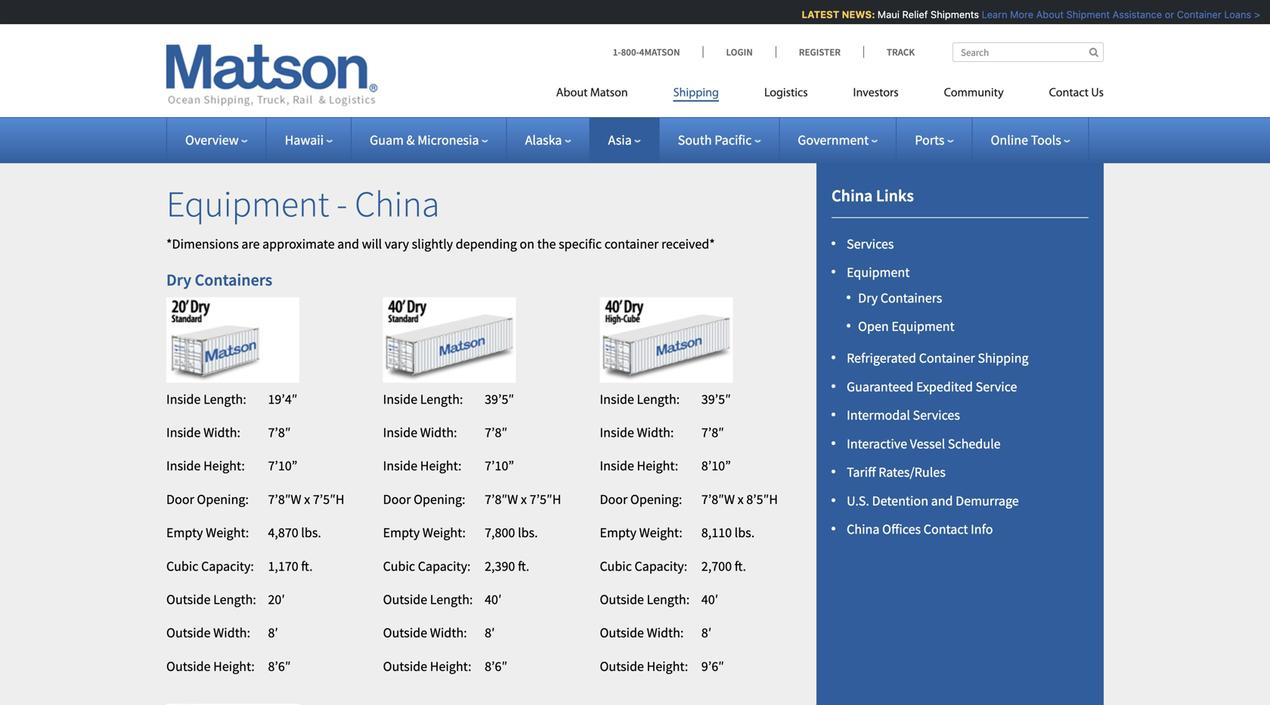 Task type: vqa. For each thing, say whether or not it's contained in the screenshot.
8'10"
yes



Task type: describe. For each thing, give the bounding box(es) containing it.
door for 8,110 lbs.
[[600, 491, 628, 508]]

20′
[[268, 591, 285, 608]]

2 vertical spatial equipment
[[892, 318, 955, 335]]

south pacific link
[[678, 132, 761, 149]]

specific
[[559, 236, 602, 253]]

dry inside china links section
[[858, 290, 878, 307]]

hawaii
[[285, 132, 324, 149]]

inside width: for 4,870
[[166, 424, 241, 441]]

ft. for 1,170 ft.
[[301, 558, 313, 575]]

refrigerated container shipping
[[847, 350, 1029, 367]]

intermodal services link
[[847, 407, 961, 424]]

weight: for 4,870 lbs.
[[206, 525, 249, 542]]

guaranteed expedited service link
[[847, 378, 1018, 395]]

x for 7,800
[[521, 491, 527, 508]]

open equipment
[[858, 318, 955, 335]]

about inside top menu navigation
[[556, 87, 588, 99]]

refrigerated
[[847, 350, 917, 367]]

investors
[[854, 87, 899, 99]]

cubic for 2,700 ft.
[[600, 558, 632, 575]]

2,390 ft.
[[485, 558, 530, 575]]

slightly
[[412, 236, 453, 253]]

services link
[[847, 235, 894, 252]]

ports link
[[915, 132, 954, 149]]

*dimensions are approximate and will vary slightly depending on the specific container received*
[[166, 236, 715, 253]]

0 vertical spatial container
[[1173, 9, 1218, 20]]

39'5″ for 8'10"
[[702, 391, 731, 408]]

alaska
[[525, 132, 562, 149]]

8,110
[[702, 525, 732, 542]]

the
[[537, 236, 556, 253]]

overview link
[[185, 132, 248, 149]]

china up vary
[[355, 181, 440, 226]]

register link
[[776, 46, 864, 58]]

7'5″h for 4,870 lbs.
[[313, 491, 345, 508]]

track
[[887, 46, 915, 58]]

investors link
[[831, 80, 922, 111]]

or
[[1161, 9, 1171, 20]]

community link
[[922, 80, 1027, 111]]

community
[[944, 87, 1004, 99]]

door opening: for 8,110 lbs.
[[600, 491, 682, 508]]

inside length: for 7,800
[[383, 391, 463, 408]]

19'4″
[[268, 391, 298, 408]]

cubic for 2,390 ft.
[[383, 558, 415, 575]]

&
[[407, 132, 415, 149]]

outside length: for 2,390
[[383, 591, 473, 608]]

assistance
[[1109, 9, 1159, 20]]

guam & micronesia
[[370, 132, 479, 149]]

outside height: for 1,170
[[166, 658, 255, 675]]

800-
[[621, 46, 640, 58]]

maui
[[874, 9, 896, 20]]

will
[[362, 236, 382, 253]]

tariff rates/rules link
[[847, 464, 946, 481]]

contact us
[[1050, 87, 1104, 99]]

service
[[976, 378, 1018, 395]]

government
[[798, 132, 869, 149]]

login
[[727, 46, 753, 58]]

shipments
[[927, 9, 976, 20]]

cubic for 1,170 ft.
[[166, 558, 199, 575]]

weight: for 8,110 lbs.
[[640, 525, 683, 542]]

door opening: for 7,800 lbs.
[[383, 491, 466, 508]]

tools
[[1031, 132, 1062, 149]]

8′ for 2,390 ft.
[[485, 625, 495, 642]]

7'8″w for 7,800
[[485, 491, 518, 508]]

4,870 lbs.
[[268, 525, 321, 542]]

ft. for 2,390 ft.
[[518, 558, 530, 575]]

1-
[[613, 46, 621, 58]]

1 horizontal spatial services
[[913, 407, 961, 424]]

guaranteed expedited service
[[847, 378, 1018, 395]]

0 vertical spatial about
[[1033, 9, 1060, 20]]

outside length: for 2,700
[[600, 591, 690, 608]]

micronesia
[[418, 132, 479, 149]]

info
[[971, 521, 993, 538]]

8'6″ for 20′
[[268, 658, 291, 675]]

7'8″ for 8,110 lbs.
[[702, 424, 724, 441]]

opening: for 7,800 lbs.
[[414, 491, 466, 508]]

login link
[[703, 46, 776, 58]]

intermodal
[[847, 407, 911, 424]]

7,800 lbs.
[[485, 525, 538, 542]]

shipment
[[1063, 9, 1106, 20]]

inside height: for 4,870
[[166, 458, 245, 475]]

empty for 8,110 lbs.
[[600, 525, 637, 542]]

search image
[[1090, 47, 1099, 57]]

news:
[[838, 9, 872, 20]]

interactive
[[847, 436, 908, 453]]

open equipment link
[[858, 318, 955, 335]]

outside height: for 2,700
[[600, 658, 688, 675]]

7'8″w x 8'5″h
[[702, 491, 778, 508]]

government link
[[798, 132, 878, 149]]

equipment for equipment link
[[847, 264, 910, 281]]

1-800-4matson link
[[613, 46, 703, 58]]

intermodal services
[[847, 407, 961, 424]]

2,390
[[485, 558, 515, 575]]

empty weight: for 4,870 lbs.
[[166, 525, 249, 542]]

lbs. for 8,110 lbs.
[[735, 525, 755, 542]]

2,700 ft.
[[702, 558, 746, 575]]

8′ for 1,170 ft.
[[268, 625, 278, 642]]

4matson
[[640, 46, 680, 58]]

7'10" for 39'5″
[[485, 458, 514, 475]]

8'6″ for 40′
[[485, 658, 508, 675]]

rates/rules
[[879, 464, 946, 481]]

china for china offices contact info
[[847, 521, 880, 538]]

u.s. detention and demurrage
[[847, 493, 1019, 510]]

cubic capacity: for 2,700 ft.
[[600, 558, 688, 575]]

u.s.
[[847, 493, 870, 510]]

matson containership manulani at terminal preparing to ship from china. image
[[0, 0, 1271, 148]]

track link
[[864, 46, 915, 58]]

latest
[[798, 9, 836, 20]]

x for 8,110
[[738, 491, 744, 508]]

equipment link
[[847, 264, 910, 281]]

capacity: for 2,390 ft.
[[418, 558, 471, 575]]

guaranteed
[[847, 378, 914, 395]]

china links
[[832, 185, 914, 206]]

outside width: for 2,390
[[383, 625, 467, 642]]

outside length: for 1,170
[[166, 591, 256, 608]]

-
[[337, 181, 348, 226]]

inside length: for 8,110
[[600, 391, 680, 408]]

learn
[[978, 9, 1004, 20]]

relief
[[899, 9, 924, 20]]

8,110 lbs.
[[702, 525, 755, 542]]

asia
[[608, 132, 632, 149]]

outside width: for 1,170
[[166, 625, 250, 642]]

more
[[1007, 9, 1030, 20]]

1-800-4matson
[[613, 46, 680, 58]]

offices
[[883, 521, 921, 538]]

u.s. detention and demurrage link
[[847, 493, 1019, 510]]

7'8″w for 4,870
[[268, 491, 302, 508]]

interactive vessel schedule
[[847, 436, 1001, 453]]



Task type: locate. For each thing, give the bounding box(es) containing it.
7'8″
[[268, 424, 291, 441], [485, 424, 508, 441], [702, 424, 724, 441]]

x up 7,800 lbs. on the left bottom of page
[[521, 491, 527, 508]]

weight: for 7,800 lbs.
[[423, 525, 466, 542]]

1 horizontal spatial outside length:
[[383, 591, 473, 608]]

1 vertical spatial contact
[[924, 521, 968, 538]]

dry containers inside china links section
[[858, 290, 943, 307]]

1 weight: from the left
[[206, 525, 249, 542]]

7'8″w x 7'5″h up 4,870 lbs.
[[268, 491, 345, 508]]

0 horizontal spatial 7'5″h
[[313, 491, 345, 508]]

1 horizontal spatial door opening:
[[383, 491, 466, 508]]

0 horizontal spatial 39'5″
[[485, 391, 514, 408]]

1 horizontal spatial 7'8″
[[485, 424, 508, 441]]

2 horizontal spatial weight:
[[640, 525, 683, 542]]

door for 7,800 lbs.
[[383, 491, 411, 508]]

ft.
[[301, 558, 313, 575], [518, 558, 530, 575], [735, 558, 746, 575]]

40′ for 2,700 ft.
[[702, 591, 719, 608]]

dry
[[166, 269, 192, 290], [858, 290, 878, 307]]

1 horizontal spatial 7'5″h
[[530, 491, 561, 508]]

1 door from the left
[[166, 491, 194, 508]]

2 8'6″ from the left
[[485, 658, 508, 675]]

3 capacity: from the left
[[635, 558, 688, 575]]

7'5″h for 7,800 lbs.
[[530, 491, 561, 508]]

about left "matson"
[[556, 87, 588, 99]]

2 weight: from the left
[[423, 525, 466, 542]]

1 x from the left
[[304, 491, 310, 508]]

1 horizontal spatial inside width:
[[383, 424, 457, 441]]

ft. for 2,700 ft.
[[735, 558, 746, 575]]

received*
[[662, 236, 715, 253]]

about right the more on the top of the page
[[1033, 9, 1060, 20]]

2 horizontal spatial ft.
[[735, 558, 746, 575]]

container right or
[[1173, 9, 1218, 20]]

2 cubic from the left
[[383, 558, 415, 575]]

1 horizontal spatial 39'5″
[[702, 391, 731, 408]]

0 vertical spatial equipment
[[166, 181, 329, 226]]

services down guaranteed expedited service link
[[913, 407, 961, 424]]

1 horizontal spatial lbs.
[[518, 525, 538, 542]]

7'5″h up 4,870 lbs.
[[313, 491, 345, 508]]

2 horizontal spatial capacity:
[[635, 558, 688, 575]]

2 horizontal spatial x
[[738, 491, 744, 508]]

1 door opening: from the left
[[166, 491, 249, 508]]

2 horizontal spatial inside height:
[[600, 458, 679, 475]]

None search field
[[953, 42, 1104, 62]]

refrigerated container shipping link
[[847, 350, 1029, 367]]

lbs. for 4,870 lbs.
[[301, 525, 321, 542]]

opening: for 4,870 lbs.
[[197, 491, 249, 508]]

dry containers link
[[858, 290, 943, 307]]

1 horizontal spatial containers
[[881, 290, 943, 307]]

loans
[[1221, 9, 1248, 20]]

2 horizontal spatial opening:
[[631, 491, 682, 508]]

opening:
[[197, 491, 249, 508], [414, 491, 466, 508], [631, 491, 682, 508]]

8′ up 9'6″
[[702, 625, 712, 642]]

containers inside china links section
[[881, 290, 943, 307]]

empty for 7,800 lbs.
[[383, 525, 420, 542]]

capacity: left 2,390
[[418, 558, 471, 575]]

2 39'5″ from the left
[[702, 391, 731, 408]]

door for 4,870 lbs.
[[166, 491, 194, 508]]

2 capacity: from the left
[[418, 558, 471, 575]]

outside width: for 2,700
[[600, 625, 684, 642]]

1 horizontal spatial container
[[1173, 9, 1218, 20]]

2 horizontal spatial outside length:
[[600, 591, 690, 608]]

1 horizontal spatial dry containers
[[858, 290, 943, 307]]

empty weight: left 8,110
[[600, 525, 683, 542]]

2 door from the left
[[383, 491, 411, 508]]

1 lbs. from the left
[[301, 525, 321, 542]]

1 horizontal spatial empty weight:
[[383, 525, 466, 542]]

online
[[991, 132, 1029, 149]]

2 7'8″ from the left
[[485, 424, 508, 441]]

about matson link
[[556, 80, 651, 111]]

1 empty weight: from the left
[[166, 525, 249, 542]]

empty for 4,870 lbs.
[[166, 525, 203, 542]]

1 vertical spatial and
[[932, 493, 953, 510]]

2 empty from the left
[[383, 525, 420, 542]]

containers down "are"
[[195, 269, 273, 290]]

asia link
[[608, 132, 641, 149]]

on
[[520, 236, 535, 253]]

0 vertical spatial contact
[[1050, 87, 1089, 99]]

inside width:
[[166, 424, 241, 441], [383, 424, 457, 441], [600, 424, 674, 441]]

7'10" for 19'4″
[[268, 458, 298, 475]]

empty weight: for 7,800 lbs.
[[383, 525, 466, 542]]

0 vertical spatial shipping
[[674, 87, 719, 99]]

2 horizontal spatial 8′
[[702, 625, 712, 642]]

2 outside height: from the left
[[383, 658, 472, 675]]

0 horizontal spatial container
[[919, 350, 976, 367]]

demurrage
[[956, 493, 1019, 510]]

0 horizontal spatial weight:
[[206, 525, 249, 542]]

0 horizontal spatial shipping
[[674, 87, 719, 99]]

0 vertical spatial services
[[847, 235, 894, 252]]

alaska link
[[525, 132, 571, 149]]

cubic
[[166, 558, 199, 575], [383, 558, 415, 575], [600, 558, 632, 575]]

1 7'8″w from the left
[[268, 491, 302, 508]]

0 horizontal spatial 7'10"
[[268, 458, 298, 475]]

1 vertical spatial container
[[919, 350, 976, 367]]

1 empty from the left
[[166, 525, 203, 542]]

1 7'5″h from the left
[[313, 491, 345, 508]]

capacity: left the 2,700
[[635, 558, 688, 575]]

x left 8'5″h
[[738, 491, 744, 508]]

x
[[304, 491, 310, 508], [521, 491, 527, 508], [738, 491, 744, 508]]

ports
[[915, 132, 945, 149]]

inside width: for 8,110
[[600, 424, 674, 441]]

tariff
[[847, 464, 876, 481]]

top menu navigation
[[556, 80, 1104, 111]]

7'8″w x 7'5″h for 7,800
[[485, 491, 561, 508]]

2 horizontal spatial lbs.
[[735, 525, 755, 542]]

3 door opening: from the left
[[600, 491, 682, 508]]

1 outside width: from the left
[[166, 625, 250, 642]]

3 opening: from the left
[[631, 491, 682, 508]]

contact down u.s. detention and demurrage
[[924, 521, 968, 538]]

capacity: for 2,700 ft.
[[635, 558, 688, 575]]

capacity:
[[201, 558, 254, 575], [418, 558, 471, 575], [635, 558, 688, 575]]

2 horizontal spatial 7'8″
[[702, 424, 724, 441]]

1 7'8″w x 7'5″h from the left
[[268, 491, 345, 508]]

width:
[[204, 424, 241, 441], [420, 424, 457, 441], [637, 424, 674, 441], [213, 625, 250, 642], [430, 625, 467, 642], [647, 625, 684, 642]]

2 horizontal spatial cubic capacity:
[[600, 558, 688, 575]]

2 lbs. from the left
[[518, 525, 538, 542]]

1 horizontal spatial outside height:
[[383, 658, 472, 675]]

inside height:
[[166, 458, 245, 475], [383, 458, 462, 475], [600, 458, 679, 475]]

empty weight: left 4,870
[[166, 525, 249, 542]]

1 horizontal spatial 7'8″w x 7'5″h
[[485, 491, 561, 508]]

3 ft. from the left
[[735, 558, 746, 575]]

0 horizontal spatial door
[[166, 491, 194, 508]]

2 horizontal spatial cubic
[[600, 558, 632, 575]]

0 horizontal spatial outside length:
[[166, 591, 256, 608]]

latest news: maui relief shipments learn more about shipment assistance or container loans >
[[798, 9, 1257, 20]]

1 inside height: from the left
[[166, 458, 245, 475]]

3 door from the left
[[600, 491, 628, 508]]

1,170 ft.
[[268, 558, 313, 575]]

opening: for 8,110 lbs.
[[631, 491, 682, 508]]

and left will
[[338, 236, 359, 253]]

us
[[1092, 87, 1104, 99]]

2 horizontal spatial 7'8″w
[[702, 491, 735, 508]]

0 horizontal spatial 7'8″w
[[268, 491, 302, 508]]

dry down equipment link
[[858, 290, 878, 307]]

equipment up refrigerated container shipping link
[[892, 318, 955, 335]]

1 horizontal spatial weight:
[[423, 525, 466, 542]]

south
[[678, 132, 712, 149]]

2 7'10" from the left
[[485, 458, 514, 475]]

shipping link
[[651, 80, 742, 111]]

0 horizontal spatial opening:
[[197, 491, 249, 508]]

8′
[[268, 625, 278, 642], [485, 625, 495, 642], [702, 625, 712, 642]]

contact inside top menu navigation
[[1050, 87, 1089, 99]]

39'5″
[[485, 391, 514, 408], [702, 391, 731, 408]]

1 horizontal spatial ft.
[[518, 558, 530, 575]]

2 40′ from the left
[[702, 591, 719, 608]]

outside
[[166, 591, 211, 608], [383, 591, 428, 608], [600, 591, 644, 608], [166, 625, 211, 642], [383, 625, 428, 642], [600, 625, 644, 642], [166, 658, 211, 675], [383, 658, 428, 675], [600, 658, 644, 675]]

0 horizontal spatial 8'6″
[[268, 658, 291, 675]]

0 horizontal spatial dry
[[166, 269, 192, 290]]

0 horizontal spatial containers
[[195, 269, 273, 290]]

3 outside height: from the left
[[600, 658, 688, 675]]

0 horizontal spatial 8′
[[268, 625, 278, 642]]

online tools
[[991, 132, 1062, 149]]

services
[[847, 235, 894, 252], [913, 407, 961, 424]]

3 cubic from the left
[[600, 558, 632, 575]]

1 horizontal spatial 8′
[[485, 625, 495, 642]]

0 horizontal spatial 40′
[[485, 591, 502, 608]]

cubic capacity: left 2,390
[[383, 558, 471, 575]]

lbs. for 7,800 lbs.
[[518, 525, 538, 542]]

2 inside height: from the left
[[383, 458, 462, 475]]

cubic capacity: for 2,390 ft.
[[383, 558, 471, 575]]

lbs. right 8,110
[[735, 525, 755, 542]]

2 inside width: from the left
[[383, 424, 457, 441]]

inside length:
[[166, 391, 246, 408], [383, 391, 463, 408], [600, 391, 680, 408]]

and up china offices contact info link
[[932, 493, 953, 510]]

2 x from the left
[[521, 491, 527, 508]]

weight:
[[206, 525, 249, 542], [423, 525, 466, 542], [640, 525, 683, 542]]

0 horizontal spatial empty weight:
[[166, 525, 249, 542]]

capacity: for 1,170 ft.
[[201, 558, 254, 575]]

x for 4,870
[[304, 491, 310, 508]]

contact inside china links section
[[924, 521, 968, 538]]

7'8″w up 7,800
[[485, 491, 518, 508]]

weight: left 7,800
[[423, 525, 466, 542]]

empty
[[166, 525, 203, 542], [383, 525, 420, 542], [600, 525, 637, 542]]

empty weight: left 7,800
[[383, 525, 466, 542]]

vessel
[[910, 436, 946, 453]]

40′ for 2,390 ft.
[[485, 591, 502, 608]]

1 horizontal spatial dry
[[858, 290, 878, 307]]

2 horizontal spatial empty
[[600, 525, 637, 542]]

guam
[[370, 132, 404, 149]]

china down u.s.
[[847, 521, 880, 538]]

39'5″ for 7'10"
[[485, 391, 514, 408]]

outside height: for 2,390
[[383, 658, 472, 675]]

2 inside length: from the left
[[383, 391, 463, 408]]

2 horizontal spatial outside height:
[[600, 658, 688, 675]]

outside length:
[[166, 591, 256, 608], [383, 591, 473, 608], [600, 591, 690, 608]]

1 ft. from the left
[[301, 558, 313, 575]]

shipping inside china links section
[[978, 350, 1029, 367]]

1 horizontal spatial about
[[1033, 9, 1060, 20]]

lbs. right 7,800
[[518, 525, 538, 542]]

1 horizontal spatial cubic
[[383, 558, 415, 575]]

1 outside length: from the left
[[166, 591, 256, 608]]

0 horizontal spatial inside length:
[[166, 391, 246, 408]]

0 horizontal spatial door opening:
[[166, 491, 249, 508]]

matson
[[591, 87, 628, 99]]

equipment up "are"
[[166, 181, 329, 226]]

7'10"
[[268, 458, 298, 475], [485, 458, 514, 475]]

schedule
[[948, 436, 1001, 453]]

logistics
[[765, 87, 808, 99]]

1 7'10" from the left
[[268, 458, 298, 475]]

dry containers up open equipment
[[858, 290, 943, 307]]

7'5″h up 7,800 lbs. on the left bottom of page
[[530, 491, 561, 508]]

2 horizontal spatial inside width:
[[600, 424, 674, 441]]

container up expedited
[[919, 350, 976, 367]]

containers up open equipment
[[881, 290, 943, 307]]

dry down the *dimensions
[[166, 269, 192, 290]]

cubic capacity:
[[166, 558, 254, 575], [383, 558, 471, 575], [600, 558, 688, 575]]

interactive vessel schedule link
[[847, 436, 1001, 453]]

4,870
[[268, 525, 299, 542]]

0 horizontal spatial cubic
[[166, 558, 199, 575]]

1 horizontal spatial opening:
[[414, 491, 466, 508]]

3 cubic capacity: from the left
[[600, 558, 688, 575]]

learn more about shipment assistance or container loans > link
[[978, 9, 1257, 20]]

1 horizontal spatial 40′
[[702, 591, 719, 608]]

0 horizontal spatial 7'8″
[[268, 424, 291, 441]]

1 horizontal spatial inside height:
[[383, 458, 462, 475]]

1 opening: from the left
[[197, 491, 249, 508]]

3 empty weight: from the left
[[600, 525, 683, 542]]

3 lbs. from the left
[[735, 525, 755, 542]]

1 39'5″ from the left
[[485, 391, 514, 408]]

weight: left 8,110
[[640, 525, 683, 542]]

are
[[242, 236, 260, 253]]

container
[[605, 236, 659, 253]]

8′ for 2,700 ft.
[[702, 625, 712, 642]]

7'8″w x 7'5″h up 7,800 lbs. on the left bottom of page
[[485, 491, 561, 508]]

vary
[[385, 236, 409, 253]]

40′ down 2,390
[[485, 591, 502, 608]]

approximate
[[263, 236, 335, 253]]

1 vertical spatial shipping
[[978, 350, 1029, 367]]

1 horizontal spatial 7'8″w
[[485, 491, 518, 508]]

0 horizontal spatial lbs.
[[301, 525, 321, 542]]

3 outside width: from the left
[[600, 625, 684, 642]]

1 40′ from the left
[[485, 591, 502, 608]]

2 cubic capacity: from the left
[[383, 558, 471, 575]]

2 outside length: from the left
[[383, 591, 473, 608]]

3 x from the left
[[738, 491, 744, 508]]

cubic capacity: left the 2,700
[[600, 558, 688, 575]]

1 horizontal spatial outside width:
[[383, 625, 467, 642]]

2 ft. from the left
[[518, 558, 530, 575]]

inside length: for 4,870
[[166, 391, 246, 408]]

1 horizontal spatial x
[[521, 491, 527, 508]]

2 empty weight: from the left
[[383, 525, 466, 542]]

inside height: for 8,110
[[600, 458, 679, 475]]

1 cubic capacity: from the left
[[166, 558, 254, 575]]

2 opening: from the left
[[414, 491, 466, 508]]

and
[[338, 236, 359, 253], [932, 493, 953, 510]]

0 horizontal spatial cubic capacity:
[[166, 558, 254, 575]]

1 horizontal spatial capacity:
[[418, 558, 471, 575]]

7'8″w up 8,110
[[702, 491, 735, 508]]

7'8″ for 4,870 lbs.
[[268, 424, 291, 441]]

contact left us
[[1050, 87, 1089, 99]]

0 horizontal spatial capacity:
[[201, 558, 254, 575]]

empty weight: for 8,110 lbs.
[[600, 525, 683, 542]]

3 7'8″w from the left
[[702, 491, 735, 508]]

blue matson logo with ocean, shipping, truck, rail and logistics written beneath it. image
[[166, 45, 378, 107]]

2 horizontal spatial outside width:
[[600, 625, 684, 642]]

ft. right the 2,700
[[735, 558, 746, 575]]

door opening:
[[166, 491, 249, 508], [383, 491, 466, 508], [600, 491, 682, 508]]

china for china links
[[832, 185, 873, 206]]

2 outside width: from the left
[[383, 625, 467, 642]]

1 inside length: from the left
[[166, 391, 246, 408]]

overview
[[185, 132, 239, 149]]

2 door opening: from the left
[[383, 491, 466, 508]]

pacific
[[715, 132, 752, 149]]

register
[[799, 46, 841, 58]]

inside height: for 7,800
[[383, 458, 462, 475]]

ft. right 2,390
[[518, 558, 530, 575]]

cubic capacity: for 1,170 ft.
[[166, 558, 254, 575]]

7'8″w x 7'5″h for 4,870
[[268, 491, 345, 508]]

2 7'8″w x 7'5″h from the left
[[485, 491, 561, 508]]

0 horizontal spatial ft.
[[301, 558, 313, 575]]

1 8′ from the left
[[268, 625, 278, 642]]

1 cubic from the left
[[166, 558, 199, 575]]

3 weight: from the left
[[640, 525, 683, 542]]

3 inside height: from the left
[[600, 458, 679, 475]]

7'5″h
[[313, 491, 345, 508], [530, 491, 561, 508]]

0 horizontal spatial contact
[[924, 521, 968, 538]]

7'10" down 19'4″
[[268, 458, 298, 475]]

door opening: for 4,870 lbs.
[[166, 491, 249, 508]]

container inside china links section
[[919, 350, 976, 367]]

0 horizontal spatial empty
[[166, 525, 203, 542]]

1 vertical spatial equipment
[[847, 264, 910, 281]]

2 8′ from the left
[[485, 625, 495, 642]]

equipment - china
[[166, 181, 440, 226]]

1 horizontal spatial door
[[383, 491, 411, 508]]

1 horizontal spatial shipping
[[978, 350, 1029, 367]]

1 horizontal spatial inside length:
[[383, 391, 463, 408]]

china
[[355, 181, 440, 226], [832, 185, 873, 206], [847, 521, 880, 538]]

Search search field
[[953, 42, 1104, 62]]

1 horizontal spatial 7'10"
[[485, 458, 514, 475]]

3 7'8″ from the left
[[702, 424, 724, 441]]

expedited
[[917, 378, 973, 395]]

0 horizontal spatial inside width:
[[166, 424, 241, 441]]

7'8″w up 4,870
[[268, 491, 302, 508]]

7'8″ for 7,800 lbs.
[[485, 424, 508, 441]]

equipment for equipment - china
[[166, 181, 329, 226]]

1,170
[[268, 558, 299, 575]]

40′ down the 2,700
[[702, 591, 719, 608]]

7'10" up 7,800
[[485, 458, 514, 475]]

3 empty from the left
[[600, 525, 637, 542]]

weight: left 4,870
[[206, 525, 249, 542]]

1 vertical spatial services
[[913, 407, 961, 424]]

8′ down 2,390
[[485, 625, 495, 642]]

inside width: for 7,800
[[383, 424, 457, 441]]

1 horizontal spatial empty
[[383, 525, 420, 542]]

1 inside width: from the left
[[166, 424, 241, 441]]

8′ down 20′
[[268, 625, 278, 642]]

ft. right 1,170
[[301, 558, 313, 575]]

detention
[[872, 493, 929, 510]]

cubic capacity: left 1,170
[[166, 558, 254, 575]]

open
[[858, 318, 889, 335]]

1 horizontal spatial cubic capacity:
[[383, 558, 471, 575]]

1 7'8″ from the left
[[268, 424, 291, 441]]

equipment down services link at the top of page
[[847, 264, 910, 281]]

outside height:
[[166, 658, 255, 675], [383, 658, 472, 675], [600, 658, 688, 675]]

and inside china links section
[[932, 493, 953, 510]]

0 horizontal spatial services
[[847, 235, 894, 252]]

2 7'8″w from the left
[[485, 491, 518, 508]]

2 horizontal spatial inside length:
[[600, 391, 680, 408]]

0 horizontal spatial inside height:
[[166, 458, 245, 475]]

3 outside length: from the left
[[600, 591, 690, 608]]

1 vertical spatial about
[[556, 87, 588, 99]]

containers
[[195, 269, 273, 290], [881, 290, 943, 307]]

0 vertical spatial and
[[338, 236, 359, 253]]

1 outside height: from the left
[[166, 658, 255, 675]]

shipping inside top menu navigation
[[674, 87, 719, 99]]

0 horizontal spatial 7'8″w x 7'5″h
[[268, 491, 345, 508]]

shipping up the service
[[978, 350, 1029, 367]]

7'8″w for 8,110
[[702, 491, 735, 508]]

services up equipment link
[[847, 235, 894, 252]]

capacity: left 1,170
[[201, 558, 254, 575]]

0 horizontal spatial about
[[556, 87, 588, 99]]

china left links
[[832, 185, 873, 206]]

china links section
[[798, 148, 1123, 706]]

0 horizontal spatial dry containers
[[166, 269, 273, 290]]

3 inside width: from the left
[[600, 424, 674, 441]]

7,800
[[485, 525, 515, 542]]

1 capacity: from the left
[[201, 558, 254, 575]]

depending
[[456, 236, 517, 253]]

3 8′ from the left
[[702, 625, 712, 642]]

1 8'6″ from the left
[[268, 658, 291, 675]]

lbs. right 4,870
[[301, 525, 321, 542]]

0 horizontal spatial and
[[338, 236, 359, 253]]

shipping up south
[[674, 87, 719, 99]]

0 horizontal spatial outside width:
[[166, 625, 250, 642]]

1 horizontal spatial contact
[[1050, 87, 1089, 99]]

height:
[[204, 458, 245, 475], [420, 458, 462, 475], [637, 458, 679, 475], [213, 658, 255, 675], [430, 658, 472, 675], [647, 658, 688, 675]]

3 inside length: from the left
[[600, 391, 680, 408]]

x up 4,870 lbs.
[[304, 491, 310, 508]]

dry containers down the *dimensions
[[166, 269, 273, 290]]

2 7'5″h from the left
[[530, 491, 561, 508]]



